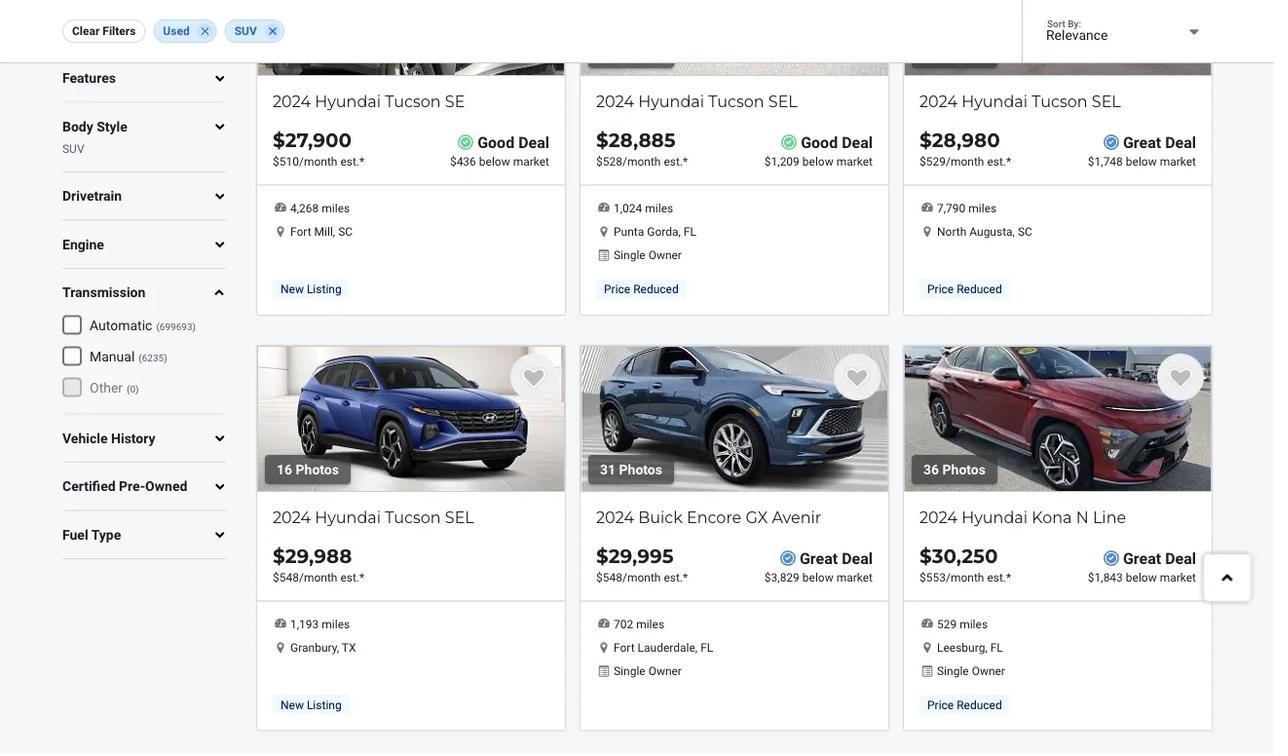 Task type: locate. For each thing, give the bounding box(es) containing it.
1 horizontal spatial 2024 hyundai tucson sel
[[596, 92, 798, 111]]

market right $436
[[513, 154, 550, 168]]

automatic
[[90, 318, 152, 334]]

suv button
[[225, 19, 284, 43]]

single for 28,885
[[614, 248, 646, 262]]

) inside manual ( 6235 )
[[164, 352, 167, 364]]

fort mill , sc
[[290, 225, 353, 238]]

below for 29,995
[[803, 570, 834, 584]]

553
[[926, 570, 946, 584]]

single down fort lauderdale , fl
[[614, 664, 646, 678]]

hyundai for 30,250
[[962, 507, 1028, 526]]

granbury
[[290, 641, 337, 654]]

0 horizontal spatial good
[[478, 133, 515, 152]]

30,250
[[932, 544, 998, 568]]

single down punta
[[614, 248, 646, 262]]

great deal up $1,748 below market
[[1124, 133, 1197, 152]]

below right $436
[[479, 154, 510, 168]]

single owner
[[614, 248, 682, 262], [614, 664, 682, 678], [937, 664, 1006, 678]]

1 new listing from the top
[[281, 282, 342, 296]]

deal up $1,748 below market
[[1166, 133, 1197, 152]]

miles up gorda
[[645, 202, 674, 215]]

/month est.* down the 29,988
[[299, 570, 365, 584]]

/month est.* for 28,980
[[946, 154, 1012, 168]]

owner down gorda
[[649, 248, 682, 262]]

( right manual
[[139, 352, 142, 364]]

below
[[479, 154, 510, 168], [803, 154, 834, 168], [1126, 154, 1157, 168], [803, 570, 834, 584], [1126, 570, 1157, 584]]

) down 699693
[[164, 352, 167, 364]]

clear filters
[[72, 24, 136, 38]]

tucson for 28,980
[[1032, 92, 1088, 111]]

miles for 29,995
[[637, 618, 665, 631]]

1 vertical spatial new listing
[[281, 698, 342, 712]]

below right $1,748
[[1126, 154, 1157, 168]]

1 horizontal spatial good
[[801, 133, 838, 152]]

suv right used button
[[235, 24, 257, 38]]

1 vertical spatial (
[[139, 352, 142, 364]]

clear filters button
[[62, 19, 146, 43]]

1 horizontal spatial suv
[[235, 24, 257, 38]]

36
[[924, 461, 939, 477]]

deal up $436 below market
[[519, 133, 550, 152]]

$3,829 below market
[[765, 570, 873, 584]]

good deal
[[478, 133, 550, 152], [801, 133, 873, 152]]

owned
[[145, 479, 187, 495]]

( inside manual ( 6235 )
[[139, 352, 142, 364]]

other ( 0 )
[[90, 380, 139, 396]]

) inside automatic ( 699693 )
[[192, 321, 196, 333]]

$436
[[450, 154, 476, 168]]

2 new listing from the top
[[281, 698, 342, 712]]

2024 up "27,900"
[[273, 92, 311, 111]]

deal up $1,209 below market
[[842, 133, 873, 152]]

market right $1,843
[[1160, 570, 1197, 584]]

hyundai
[[315, 92, 381, 111], [638, 92, 705, 111], [962, 92, 1028, 111], [315, 507, 381, 526], [962, 507, 1028, 526]]

0
[[130, 384, 136, 395]]

1,193
[[290, 618, 319, 631]]

, for 28,980
[[1013, 225, 1015, 238]]

2024 hyundai tucson image for 6
[[257, 0, 565, 76]]

photos for 29,995
[[619, 461, 663, 477]]

1 good deal from the left
[[478, 133, 550, 152]]

529
[[926, 154, 946, 168], [937, 618, 957, 631]]

1 vertical spatial 529
[[937, 618, 957, 631]]

(
[[156, 321, 160, 333], [139, 352, 142, 364], [127, 384, 130, 395]]

2 vertical spatial )
[[136, 384, 139, 395]]

2024 hyundai tucson sel up 28,980
[[920, 92, 1121, 111]]

0 vertical spatial suv
[[235, 24, 257, 38]]

1 548 from the left
[[279, 570, 299, 584]]

4,268 miles
[[290, 202, 350, 215]]

/month est.* down 28,980
[[946, 154, 1012, 168]]

/month est.*
[[299, 154, 365, 168], [623, 154, 688, 168], [946, 154, 1012, 168], [299, 570, 365, 584], [623, 570, 688, 584], [946, 570, 1012, 584]]

2024 hyundai tucson image for 16
[[257, 346, 565, 492]]

hyundai up the 29,988
[[315, 507, 381, 526]]

tucson for 27,900
[[385, 92, 441, 111]]

529 inside the $ 28,980 $ 529 /month est.*
[[926, 154, 946, 168]]

0 horizontal spatial suv
[[62, 142, 84, 156]]

2 horizontal spatial 2024 hyundai tucson sel
[[920, 92, 1121, 111]]

2024 up 28,885
[[596, 92, 634, 111]]

1 horizontal spatial sc
[[1018, 225, 1033, 238]]

below right $1,209 on the right of page
[[803, 154, 834, 168]]

/month est.* down the 30,250
[[946, 570, 1012, 584]]

market right $1,748
[[1160, 154, 1197, 168]]

$1,748 below market
[[1088, 154, 1197, 168]]

/month est.* down 28,885
[[623, 154, 688, 168]]

$1,209
[[765, 154, 800, 168]]

0 vertical spatial )
[[192, 321, 196, 333]]

0 horizontal spatial 2024 hyundai tucson sel
[[273, 507, 474, 526]]

0 vertical spatial new listing
[[281, 282, 342, 296]]

good up $1,209 below market
[[801, 133, 838, 152]]

great for 29,995
[[800, 549, 838, 567]]

$
[[273, 128, 285, 152], [596, 128, 609, 152], [920, 128, 932, 152], [273, 154, 279, 168], [596, 154, 603, 168], [920, 154, 926, 168], [273, 544, 285, 568], [596, 544, 609, 568], [920, 544, 932, 568], [273, 570, 279, 584], [596, 570, 603, 584], [920, 570, 926, 584]]

0 horizontal spatial sc
[[338, 225, 353, 238]]

hyundai up 28,885
[[638, 92, 705, 111]]

2024 for 28,980
[[920, 92, 958, 111]]

1,024
[[614, 202, 642, 215]]

market
[[513, 154, 550, 168], [837, 154, 873, 168], [1160, 154, 1197, 168], [837, 570, 873, 584], [1160, 570, 1197, 584]]

/month est.* inside the $ 29,988 $ 548 /month est.*
[[299, 570, 365, 584]]

sc right augusta
[[1018, 225, 1033, 238]]

1 horizontal spatial good deal
[[801, 133, 873, 152]]

good deal for 27,900
[[478, 133, 550, 152]]

below for 27,900
[[479, 154, 510, 168]]

1 vertical spatial suv
[[62, 142, 84, 156]]

/month est.* inside $ 27,900 $ 510 /month est.*
[[299, 154, 365, 168]]

1 horizontal spatial (
[[139, 352, 142, 364]]

2024 up the 30,250
[[920, 507, 958, 526]]

deal for 28,980
[[1166, 133, 1197, 152]]

2 horizontal spatial (
[[156, 321, 160, 333]]

529 miles
[[937, 618, 988, 631]]

2 sc from the left
[[1018, 225, 1033, 238]]

0 horizontal spatial sel
[[445, 507, 474, 526]]

7,790 miles
[[937, 202, 997, 215]]

2 horizontal spatial fl
[[991, 641, 1004, 654]]

buick
[[638, 507, 683, 526]]

price reduced down leesburg
[[928, 698, 1002, 712]]

1 horizontal spatial sel
[[769, 92, 798, 111]]

single owner for 29,995
[[614, 664, 682, 678]]

548
[[279, 570, 299, 584], [603, 570, 623, 584]]

) right other
[[136, 384, 139, 395]]

owner down lauderdale
[[649, 664, 682, 678]]

1 horizontal spatial 548
[[603, 570, 623, 584]]

( inside "other ( 0 )"
[[127, 384, 130, 395]]

7,790
[[937, 202, 966, 215]]

1 horizontal spatial fl
[[701, 641, 714, 654]]

/month est.* inside $ 29,995 $ 548 /month est.*
[[623, 570, 688, 584]]

new listing
[[281, 282, 342, 296], [281, 698, 342, 712]]

good deal up $1,209 below market
[[801, 133, 873, 152]]

deal up "$1,843 below market"
[[1166, 549, 1197, 567]]

/month est.* for 29,995
[[623, 570, 688, 584]]

, for 29,995
[[696, 641, 698, 654]]

2024 for 28,885
[[596, 92, 634, 111]]

miles up granbury , tx at the left bottom of the page
[[322, 618, 350, 631]]

miles
[[322, 202, 350, 215], [645, 202, 674, 215], [969, 202, 997, 215], [322, 618, 350, 631], [637, 618, 665, 631], [960, 618, 988, 631]]

/month est.* down 29,995
[[623, 570, 688, 584]]

great deal
[[1124, 133, 1197, 152], [800, 549, 873, 567], [1124, 549, 1197, 567]]

529 down 28,980
[[926, 154, 946, 168]]

single owner down fort lauderdale , fl
[[614, 664, 682, 678]]

fl right leesburg
[[991, 641, 1004, 654]]

$436 below market
[[450, 154, 550, 168]]

1 horizontal spatial fort
[[614, 641, 635, 654]]

,
[[333, 225, 335, 238], [679, 225, 681, 238], [1013, 225, 1015, 238], [337, 641, 339, 654], [696, 641, 698, 654], [986, 641, 988, 654]]

) inside "other ( 0 )"
[[136, 384, 139, 395]]

( up '6235'
[[156, 321, 160, 333]]

sc right the mill
[[338, 225, 353, 238]]

( inside automatic ( 699693 )
[[156, 321, 160, 333]]

548 inside $ 29,995 $ 548 /month est.*
[[603, 570, 623, 584]]

548 down the 29,988
[[279, 570, 299, 584]]

price reduced for 28,885
[[604, 282, 679, 296]]

price reduced down punta
[[604, 282, 679, 296]]

miles up north augusta , sc
[[969, 202, 997, 215]]

great deal up "$1,843 below market"
[[1124, 549, 1197, 567]]

good up $436 below market
[[478, 133, 515, 152]]

0 horizontal spatial 548
[[279, 570, 299, 584]]

0 vertical spatial fort
[[290, 225, 311, 238]]

filters
[[103, 24, 136, 38]]

market right '$3,829'
[[837, 570, 873, 584]]

0 horizontal spatial )
[[136, 384, 139, 395]]

1 sc from the left
[[338, 225, 353, 238]]

2 horizontal spatial sel
[[1092, 92, 1121, 111]]

photos
[[288, 45, 331, 62], [943, 45, 986, 62], [296, 461, 339, 477], [619, 461, 663, 477], [943, 461, 986, 477]]

( right other
[[127, 384, 130, 395]]

2024 hyundai tucson image
[[257, 0, 565, 76], [581, 0, 889, 76], [904, 0, 1212, 76], [257, 346, 565, 492]]

fort left the mill
[[290, 225, 311, 238]]

owner for 28,885
[[649, 248, 682, 262]]

deal
[[519, 133, 550, 152], [842, 133, 873, 152], [1166, 133, 1197, 152], [842, 549, 873, 567], [1166, 549, 1197, 567]]

/month est.* inside $ 30,250 $ 553 /month est.*
[[946, 570, 1012, 584]]

leesburg , fl
[[937, 641, 1004, 654]]

fl for 28,885
[[684, 225, 697, 238]]

drivetrain
[[62, 188, 122, 204]]

fl right lauderdale
[[701, 641, 714, 654]]

tucson
[[385, 92, 441, 111], [709, 92, 765, 111], [1032, 92, 1088, 111], [385, 507, 441, 526]]

1 horizontal spatial )
[[164, 352, 167, 364]]

owner down leesburg , fl
[[972, 664, 1006, 678]]

/month est.* down "27,900"
[[299, 154, 365, 168]]

engine
[[62, 237, 104, 253]]

good deal up $436 below market
[[478, 133, 550, 152]]

sc
[[338, 225, 353, 238], [1018, 225, 1033, 238]]

photos right 31
[[619, 461, 663, 477]]

2024 hyundai tucson sel for 28,980
[[920, 92, 1121, 111]]

hyundai up the 30,250
[[962, 507, 1028, 526]]

$1,209 below market
[[765, 154, 873, 168]]

) right the automatic
[[192, 321, 196, 333]]

0 horizontal spatial fort
[[290, 225, 311, 238]]

other
[[90, 380, 123, 396]]

2024 up 28,980
[[920, 92, 958, 111]]

hyundai up 28,980
[[962, 92, 1028, 111]]

single owner down punta gorda , fl
[[614, 248, 682, 262]]

/month est.* inside $ 28,885 $ 528 /month est.*
[[623, 154, 688, 168]]

28,980
[[932, 128, 1001, 152]]

510
[[279, 154, 299, 168]]

2024 hyundai tucson sel
[[596, 92, 798, 111], [920, 92, 1121, 111], [273, 507, 474, 526]]

2 good deal from the left
[[801, 133, 873, 152]]

single owner down leesburg , fl
[[937, 664, 1006, 678]]

699693
[[160, 321, 192, 333]]

$ 29,995 $ 548 /month est.*
[[596, 544, 688, 584]]

miles up the mill
[[322, 202, 350, 215]]

fort down 702
[[614, 641, 635, 654]]

suv down the body
[[62, 142, 84, 156]]

new listing down granbury
[[281, 698, 342, 712]]

6 photos
[[277, 45, 331, 62]]

1 vertical spatial )
[[164, 352, 167, 364]]

2024 for 29,995
[[596, 507, 634, 526]]

body style suv
[[62, 119, 128, 156]]

548 inside the $ 29,988 $ 548 /month est.*
[[279, 570, 299, 584]]

photos right 36
[[943, 461, 986, 477]]

certified
[[62, 479, 116, 495]]

2024 hyundai tucson se
[[273, 92, 465, 111]]

2024 hyundai tucson sel up 28,885
[[596, 92, 798, 111]]

miles for 27,900
[[322, 202, 350, 215]]

0 horizontal spatial good deal
[[478, 133, 550, 152]]

great up "$1,843 below market"
[[1124, 549, 1162, 567]]

deal up the $3,829 below market
[[842, 549, 873, 567]]

miles up fort lauderdale , fl
[[637, 618, 665, 631]]

single down leesburg
[[937, 664, 969, 678]]

$1,843 below market
[[1088, 570, 1197, 584]]

photos right 6
[[288, 45, 331, 62]]

hyundai for 28,980
[[962, 92, 1028, 111]]

2024
[[273, 92, 311, 111], [596, 92, 634, 111], [920, 92, 958, 111], [273, 507, 311, 526], [596, 507, 634, 526], [920, 507, 958, 526]]

, for 27,900
[[333, 225, 335, 238]]

owner for 29,995
[[649, 664, 682, 678]]

2 horizontal spatial )
[[192, 321, 196, 333]]

great for 30,250
[[1124, 549, 1162, 567]]

price reduced
[[604, 282, 679, 296], [928, 282, 1002, 296], [928, 698, 1002, 712]]

2024 hyundai tucson sel for 28,885
[[596, 92, 798, 111]]

price reduced down north
[[928, 282, 1002, 296]]

below right '$3,829'
[[803, 570, 834, 584]]

great up the $3,829 below market
[[800, 549, 838, 567]]

great deal for 29,995
[[800, 549, 873, 567]]

1 good from the left
[[478, 133, 515, 152]]

/month est.* inside the $ 28,980 $ 529 /month est.*
[[946, 154, 1012, 168]]

0 horizontal spatial (
[[127, 384, 130, 395]]

below right $1,843
[[1126, 570, 1157, 584]]

2 vertical spatial (
[[127, 384, 130, 395]]

fl right gorda
[[684, 225, 697, 238]]

great deal up the $3,829 below market
[[800, 549, 873, 567]]

suv inside button
[[235, 24, 257, 38]]

single owner for 28,885
[[614, 248, 682, 262]]

fuel type
[[62, 527, 121, 543]]

fort for 29,995
[[614, 641, 635, 654]]

2024 hyundai tucson sel up the 29,988
[[273, 507, 474, 526]]

suv
[[235, 24, 257, 38], [62, 142, 84, 156]]

new listing down fort mill , sc
[[281, 282, 342, 296]]

lauderdale
[[638, 641, 696, 654]]

0 vertical spatial 529
[[926, 154, 946, 168]]

0 horizontal spatial fl
[[684, 225, 697, 238]]

miles up leesburg , fl
[[960, 618, 988, 631]]

transmission
[[62, 285, 146, 301]]

2024 left "buick"
[[596, 507, 634, 526]]

$ 30,250 $ 553 /month est.*
[[920, 544, 1012, 584]]

529 up leesburg
[[937, 618, 957, 631]]

548 down 29,995
[[603, 570, 623, 584]]

market right $1,209 on the right of page
[[837, 154, 873, 168]]

used button
[[153, 19, 217, 43]]

0 vertical spatial (
[[156, 321, 160, 333]]

1 vertical spatial fort
[[614, 641, 635, 654]]

16 photos
[[277, 461, 339, 477]]

great up $1,748 below market
[[1124, 133, 1162, 152]]

2 good from the left
[[801, 133, 838, 152]]

fl for 29,995
[[701, 641, 714, 654]]

hyundai up "27,900"
[[315, 92, 381, 111]]

16
[[277, 461, 292, 477]]

photos up 28,980
[[943, 45, 986, 62]]

2 548 from the left
[[603, 570, 623, 584]]



Task type: describe. For each thing, give the bounding box(es) containing it.
( for other
[[127, 384, 130, 395]]

certified pre-owned
[[62, 479, 187, 495]]

good for 28,885
[[801, 133, 838, 152]]

good for 27,900
[[478, 133, 515, 152]]

2024 buick encore gx image
[[581, 346, 889, 492]]

granbury , tx
[[290, 641, 356, 654]]

/month est.* for 29,988
[[299, 570, 365, 584]]

below for 28,885
[[803, 154, 834, 168]]

sc for 27,900
[[338, 225, 353, 238]]

2024 up the 29,988
[[273, 507, 311, 526]]

color
[[62, 22, 95, 38]]

clear
[[72, 24, 100, 38]]

31 photos
[[600, 461, 663, 477]]

photos inside button
[[943, 45, 986, 62]]

29,988
[[285, 544, 352, 568]]

new listing for 2024 hyundai tucson se
[[281, 282, 342, 296]]

( for manual
[[139, 352, 142, 364]]

hyundai for 28,885
[[638, 92, 705, 111]]

fort for 27,900
[[290, 225, 311, 238]]

1,193 miles
[[290, 618, 350, 631]]

deal for 30,250
[[1166, 549, 1197, 567]]

deal for 27,900
[[519, 133, 550, 152]]

deal for 28,885
[[842, 133, 873, 152]]

single for 30,250
[[937, 664, 969, 678]]

) for automatic
[[192, 321, 196, 333]]

market for 27,900
[[513, 154, 550, 168]]

market for 30,250
[[1160, 570, 1197, 584]]

gorda
[[647, 225, 679, 238]]

$3,829
[[765, 570, 800, 584]]

/month est.* for 27,900
[[299, 154, 365, 168]]

history
[[111, 430, 155, 447]]

pre-
[[119, 479, 145, 495]]

29,995
[[609, 544, 674, 568]]

, for 28,885
[[679, 225, 681, 238]]

$ 27,900 $ 510 /month est.*
[[273, 128, 365, 168]]

31
[[600, 461, 616, 477]]

2024 for 30,250
[[920, 507, 958, 526]]

) for manual
[[164, 352, 167, 364]]

great deal for 28,980
[[1124, 133, 1197, 152]]

photos button
[[912, 39, 998, 68]]

below for 28,980
[[1126, 154, 1157, 168]]

leesburg
[[937, 641, 986, 654]]

36 photos
[[924, 461, 986, 477]]

new listing for 2024 hyundai tucson sel
[[281, 698, 342, 712]]

fuel
[[62, 527, 88, 543]]

27,900
[[285, 128, 352, 152]]

702 miles
[[614, 618, 665, 631]]

tucson for 28,885
[[709, 92, 765, 111]]

vehicle
[[62, 430, 108, 447]]

punta gorda , fl
[[614, 225, 697, 238]]

tx
[[342, 641, 356, 654]]

$1,748
[[1088, 154, 1123, 168]]

/month est.* for 28,885
[[623, 154, 688, 168]]

miles for 30,250
[[960, 618, 988, 631]]

below for 30,250
[[1126, 570, 1157, 584]]

vehicle history
[[62, 430, 155, 447]]

photos for 27,900
[[288, 45, 331, 62]]

line
[[1093, 507, 1127, 526]]

2024 hyundai tucson image for photos
[[904, 0, 1212, 76]]

single for 29,995
[[614, 664, 646, 678]]

2024 buick encore gx avenir
[[596, 507, 822, 526]]

/month est.* for 30,250
[[946, 570, 1012, 584]]

encore
[[687, 507, 742, 526]]

features
[[62, 70, 116, 86]]

sel for 28,885
[[769, 92, 798, 111]]

2024 hyundai kona n line
[[920, 507, 1127, 526]]

market for 29,995
[[837, 570, 873, 584]]

548 for 29,988
[[279, 570, 299, 584]]

avenir
[[772, 507, 822, 526]]

sel for 28,980
[[1092, 92, 1121, 111]]

augusta
[[970, 225, 1013, 238]]

28,885
[[609, 128, 676, 152]]

gx
[[746, 507, 768, 526]]

528
[[603, 154, 623, 168]]

4,268
[[290, 202, 319, 215]]

6235
[[142, 352, 164, 364]]

fort lauderdale , fl
[[614, 641, 714, 654]]

$ 29,988 $ 548 /month est.*
[[273, 544, 365, 584]]

sc for 28,980
[[1018, 225, 1033, 238]]

hyundai for 27,900
[[315, 92, 381, 111]]

automatic ( 699693 )
[[90, 318, 196, 334]]

kona
[[1032, 507, 1072, 526]]

( for automatic
[[156, 321, 160, 333]]

market for 28,885
[[837, 154, 873, 168]]

punta
[[614, 225, 644, 238]]

suv inside body style suv
[[62, 142, 84, 156]]

miles for 28,980
[[969, 202, 997, 215]]

se
[[445, 92, 465, 111]]

photos right 16
[[296, 461, 339, 477]]

type
[[91, 527, 121, 543]]

north augusta , sc
[[937, 225, 1033, 238]]

2024 hyundai kona image
[[904, 346, 1212, 492]]

$ 28,980 $ 529 /month est.*
[[920, 128, 1012, 168]]

mill
[[314, 225, 333, 238]]

good deal for 28,885
[[801, 133, 873, 152]]

1,024 miles
[[614, 202, 674, 215]]

single owner for 30,250
[[937, 664, 1006, 678]]

miles for 28,885
[[645, 202, 674, 215]]

photos for 30,250
[[943, 461, 986, 477]]

great deal for 30,250
[[1124, 549, 1197, 567]]

body
[[62, 119, 93, 135]]

market for 28,980
[[1160, 154, 1197, 168]]

2024 for 27,900
[[273, 92, 311, 111]]

north
[[937, 225, 967, 238]]

6
[[277, 45, 285, 62]]

manual
[[90, 349, 135, 365]]

great for 28,980
[[1124, 133, 1162, 152]]

style
[[97, 119, 128, 135]]

$ 28,885 $ 528 /month est.*
[[596, 128, 688, 168]]

used
[[163, 24, 190, 38]]

$1,843
[[1088, 570, 1123, 584]]

548 for 29,995
[[603, 570, 623, 584]]

price reduced for 30,250
[[928, 698, 1002, 712]]

) for other
[[136, 384, 139, 395]]

manual ( 6235 )
[[90, 349, 167, 365]]

owner for 30,250
[[972, 664, 1006, 678]]

n
[[1077, 507, 1089, 526]]

deal for 29,995
[[842, 549, 873, 567]]

702
[[614, 618, 634, 631]]



Task type: vqa. For each thing, say whether or not it's contained in the screenshot.
the bottom the Fort
yes



